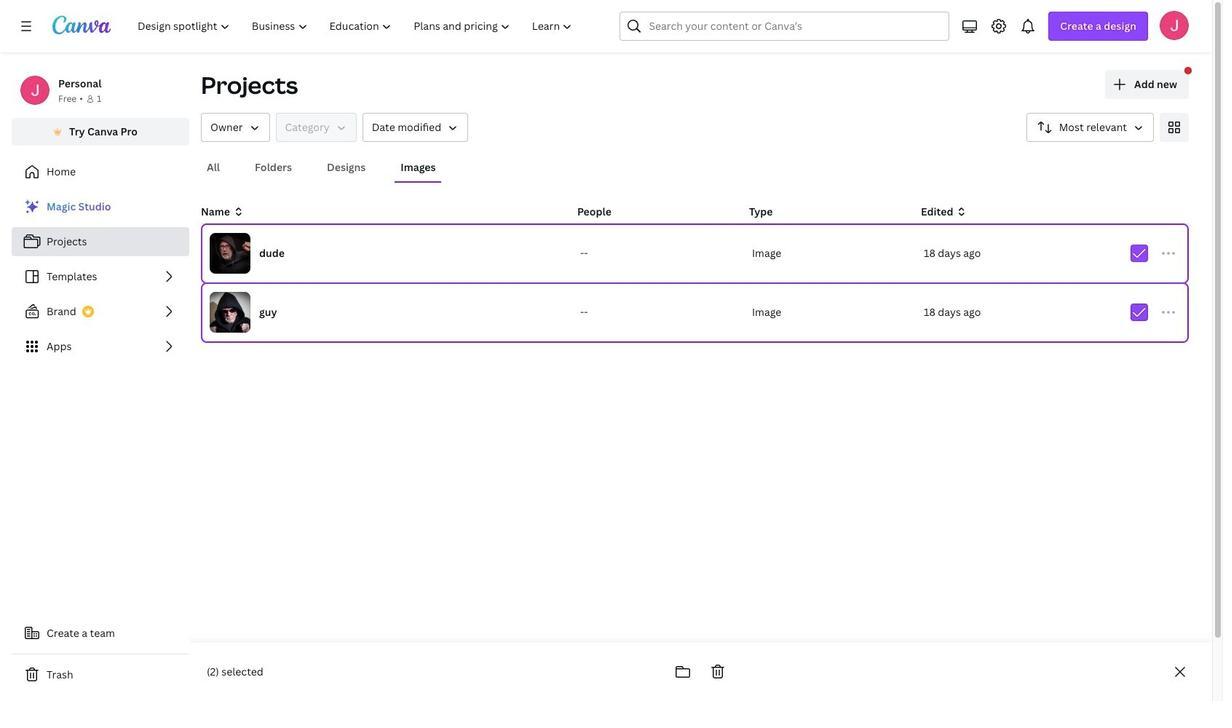 Task type: describe. For each thing, give the bounding box(es) containing it.
Sort by button
[[1027, 113, 1155, 142]]

Search search field
[[649, 12, 921, 40]]

Date modified button
[[363, 113, 469, 142]]



Task type: locate. For each thing, give the bounding box(es) containing it.
james peterson image
[[1161, 11, 1190, 40]]

top level navigation element
[[128, 12, 585, 41]]

Category button
[[276, 113, 357, 142]]

None search field
[[620, 12, 950, 41]]

list
[[12, 192, 189, 361]]

Owner button
[[201, 113, 270, 142]]



Task type: vqa. For each thing, say whether or not it's contained in the screenshot.
Search search box
yes



